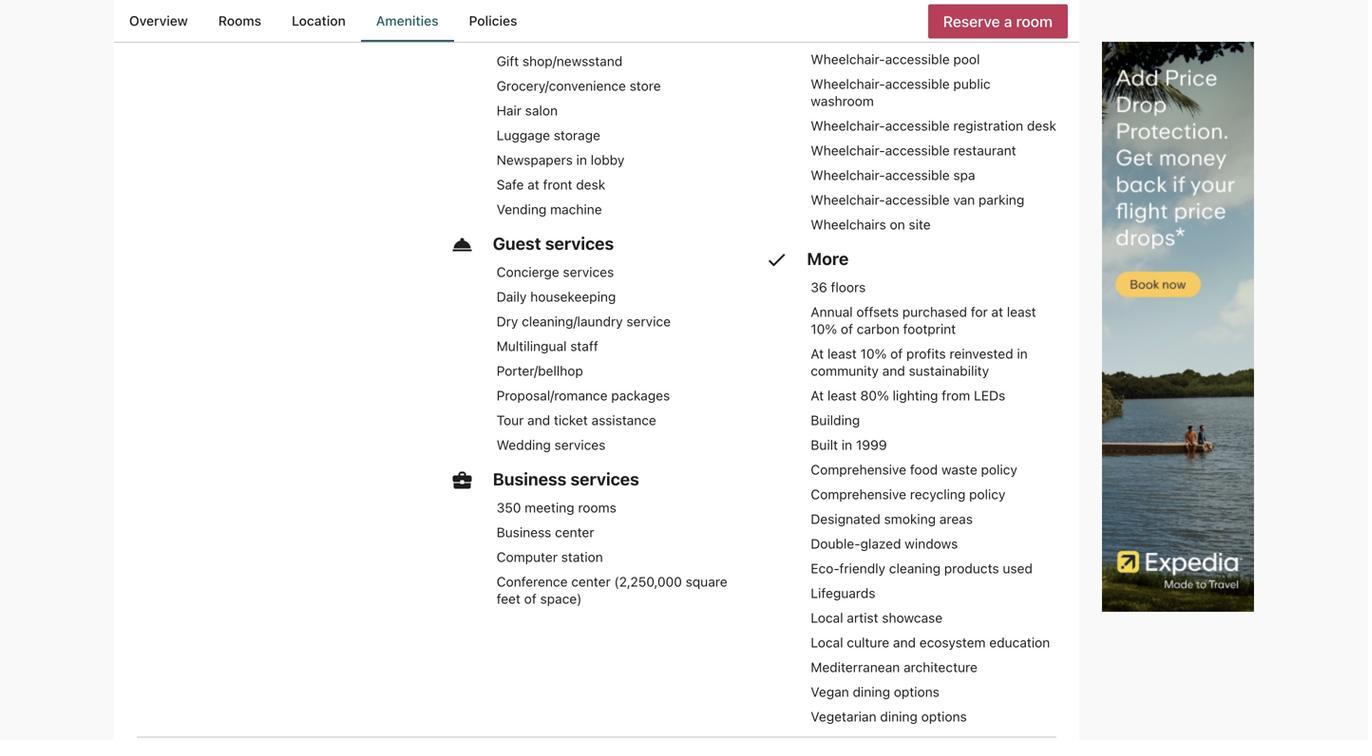 Task type: locate. For each thing, give the bounding box(es) containing it.
at inside 24-hour front desk atm gift shop/newsstand grocery/convenience store hair salon luggage storage newspapers in lobby safe at front desk vending machine
[[528, 177, 540, 192]]

local
[[811, 610, 843, 626], [811, 635, 843, 650]]

0 horizontal spatial at
[[528, 177, 540, 192]]

desk up machine
[[576, 177, 606, 192]]

services up 'housekeeping'
[[563, 264, 614, 280]]

6 wheelchair- from the top
[[811, 142, 885, 158]]

reserve a room
[[943, 12, 1053, 30]]

desk up shop/newsstand
[[583, 4, 613, 19]]

24-
[[497, 4, 519, 19]]

2 path from the top
[[954, 26, 981, 42]]

24-hour front desk atm gift shop/newsstand grocery/convenience store hair salon luggage storage newspapers in lobby safe at front desk vending machine
[[497, 4, 661, 217]]

a
[[1004, 12, 1013, 30]]

1 vertical spatial 10%
[[861, 346, 887, 361]]

in
[[576, 152, 587, 168], [1017, 346, 1028, 361], [842, 437, 853, 453]]

local up "mediterranean"
[[811, 635, 843, 650]]

service
[[627, 313, 671, 329]]

concierge services daily housekeeping dry cleaning/laundry service multilingual staff porter/bellhop proposal/romance packages tour and ticket assistance wedding services
[[497, 264, 671, 453]]

least down community
[[828, 388, 857, 403]]

restaurant
[[954, 142, 1016, 158]]

2 vertical spatial desk
[[576, 177, 606, 192]]

8 accessible from the top
[[885, 192, 950, 207]]

rooms
[[578, 500, 617, 515]]

safe
[[497, 177, 524, 192]]

5 accessible from the top
[[885, 118, 950, 133]]

and up 80%
[[883, 363, 905, 379]]

desk right registration
[[1027, 118, 1057, 133]]

business down wedding
[[493, 469, 567, 489]]

0 horizontal spatial 10%
[[811, 321, 837, 337]]

ecosystem
[[920, 635, 986, 650]]

multilingual
[[497, 338, 567, 354]]

1 vertical spatial comprehensive
[[811, 486, 907, 502]]

2 wheelchair- from the top
[[811, 26, 885, 42]]

guest services
[[493, 233, 614, 254]]

business inside the 350 meeting rooms business center computer station conference center (2,250,000 square feet of space)
[[497, 524, 551, 540]]

center up station in the left of the page
[[555, 524, 594, 540]]

of
[[985, 2, 997, 17], [841, 321, 853, 337], [891, 346, 903, 361], [524, 591, 537, 607]]

vending
[[497, 201, 547, 217]]

front right hour
[[550, 4, 580, 19]]

0 vertical spatial 10%
[[811, 321, 837, 337]]

computer
[[497, 549, 558, 565]]

1 vertical spatial at
[[811, 388, 824, 403]]

1 horizontal spatial at
[[992, 304, 1004, 320]]

machine
[[550, 201, 602, 217]]

reserve a room button
[[928, 4, 1068, 38]]

local down lifeguards
[[811, 610, 843, 626]]

1 vertical spatial in
[[1017, 346, 1028, 361]]

10% down carbon
[[861, 346, 887, 361]]

used
[[1003, 561, 1033, 576]]

5 wheelchair- from the top
[[811, 118, 885, 133]]

at up community
[[811, 346, 824, 361]]

3 wheelchair- from the top
[[811, 51, 885, 67]]

desk inside the wheelchair-accessible path of travel wheelchair-accessible path to elevator wheelchair-accessible pool wheelchair-accessible public washroom wheelchair-accessible registration desk wheelchair-accessible restaurant wheelchair-accessible spa wheelchair-accessible van parking wheelchairs on site
[[1027, 118, 1057, 133]]

center
[[555, 524, 594, 540], [571, 574, 611, 590]]

of left a
[[985, 2, 997, 17]]

glazed
[[861, 536, 901, 552]]

1 vertical spatial local
[[811, 635, 843, 650]]

comprehensive up designated
[[811, 486, 907, 502]]

atm
[[497, 28, 524, 44]]

least up community
[[828, 346, 857, 361]]

location link
[[277, 0, 361, 42]]

1 at from the top
[[811, 346, 824, 361]]

at right the for
[[992, 304, 1004, 320]]

center down station in the left of the page
[[571, 574, 611, 590]]

0 vertical spatial desk
[[583, 4, 613, 19]]

at up building at the right bottom of the page
[[811, 388, 824, 403]]

2 vertical spatial in
[[842, 437, 853, 453]]

2 accessible from the top
[[885, 26, 950, 42]]

1 vertical spatial business
[[497, 524, 551, 540]]

van
[[954, 192, 975, 207]]

station
[[561, 549, 603, 565]]

built
[[811, 437, 838, 453]]

services for business
[[571, 469, 639, 489]]

0 vertical spatial local
[[811, 610, 843, 626]]

cleaning/laundry
[[522, 313, 623, 329]]

double-
[[811, 536, 861, 552]]

1 vertical spatial path
[[954, 26, 981, 42]]

36 floors annual offsets purchased for at least 10% of carbon footprint at least 10% of profits reinvested in community and sustainability at least 80% lighting from leds building built in 1999 comprehensive food waste policy comprehensive recycling policy designated smoking areas double-glazed windows eco-friendly cleaning products used lifeguards local artist showcase local culture and ecosystem education mediterranean architecture vegan dining options vegetarian dining options
[[811, 279, 1050, 724]]

policy down waste
[[969, 486, 1006, 502]]

1 vertical spatial center
[[571, 574, 611, 590]]

10% down annual on the right of page
[[811, 321, 837, 337]]

travel
[[1001, 2, 1035, 17]]

from
[[942, 388, 971, 403]]

0 vertical spatial path
[[954, 2, 981, 17]]

of down conference
[[524, 591, 537, 607]]

0 vertical spatial and
[[883, 363, 905, 379]]

products
[[944, 561, 999, 576]]

at right safe
[[528, 177, 540, 192]]

business up computer
[[497, 524, 551, 540]]

site
[[909, 217, 931, 232]]

lighting
[[893, 388, 938, 403]]

lobby
[[591, 152, 625, 168]]

daily
[[497, 289, 527, 304]]

at
[[528, 177, 540, 192], [992, 304, 1004, 320]]

business
[[493, 469, 567, 489], [497, 524, 551, 540]]

desk
[[583, 4, 613, 19], [1027, 118, 1057, 133], [576, 177, 606, 192]]

1 local from the top
[[811, 610, 843, 626]]

7 accessible from the top
[[885, 167, 950, 183]]

grocery/convenience
[[497, 78, 626, 93]]

0 vertical spatial comprehensive
[[811, 462, 907, 477]]

4 accessible from the top
[[885, 76, 950, 92]]

concierge
[[497, 264, 559, 280]]

1 vertical spatial and
[[528, 412, 550, 428]]

1 vertical spatial least
[[828, 346, 857, 361]]

path left to
[[954, 26, 981, 42]]

in down storage
[[576, 152, 587, 168]]

list
[[114, 0, 1080, 42]]

and inside "concierge services daily housekeeping dry cleaning/laundry service multilingual staff porter/bellhop proposal/romance packages tour and ticket assistance wedding services"
[[528, 412, 550, 428]]

profits
[[907, 346, 946, 361]]

path
[[954, 2, 981, 17], [954, 26, 981, 42]]

1 vertical spatial at
[[992, 304, 1004, 320]]

0 vertical spatial business
[[493, 469, 567, 489]]

dining down "mediterranean"
[[853, 684, 890, 700]]

and down proposal/romance on the left bottom of the page
[[528, 412, 550, 428]]

0 vertical spatial in
[[576, 152, 587, 168]]

and down showcase
[[893, 635, 916, 650]]

dining right vegetarian
[[880, 709, 918, 724]]

at inside 36 floors annual offsets purchased for at least 10% of carbon footprint at least 10% of profits reinvested in community and sustainability at least 80% lighting from leds building built in 1999 comprehensive food waste policy comprehensive recycling policy designated smoking areas double-glazed windows eco-friendly cleaning products used lifeguards local artist showcase local culture and ecosystem education mediterranean architecture vegan dining options vegetarian dining options
[[992, 304, 1004, 320]]

newspapers
[[497, 152, 573, 168]]

policy right waste
[[981, 462, 1018, 477]]

least right the for
[[1007, 304, 1036, 320]]

services
[[545, 233, 614, 254], [563, 264, 614, 280], [555, 437, 606, 453], [571, 469, 639, 489]]

of inside the 350 meeting rooms business center computer station conference center (2,250,000 square feet of space)
[[524, 591, 537, 607]]

vegan
[[811, 684, 849, 700]]

least
[[1007, 304, 1036, 320], [828, 346, 857, 361], [828, 388, 857, 403]]

of inside the wheelchair-accessible path of travel wheelchair-accessible path to elevator wheelchair-accessible pool wheelchair-accessible public washroom wheelchair-accessible registration desk wheelchair-accessible restaurant wheelchair-accessible spa wheelchair-accessible van parking wheelchairs on site
[[985, 2, 997, 17]]

comprehensive down 1999
[[811, 462, 907, 477]]

1 vertical spatial desk
[[1027, 118, 1057, 133]]

registration
[[954, 118, 1024, 133]]

packages
[[611, 388, 670, 403]]

options
[[894, 684, 940, 700], [921, 709, 967, 724]]

0 vertical spatial at
[[528, 177, 540, 192]]

in right reinvested
[[1017, 346, 1028, 361]]

footprint
[[903, 321, 956, 337]]

list containing overview
[[114, 0, 1080, 42]]

services down machine
[[545, 233, 614, 254]]

porter/bellhop
[[497, 363, 583, 379]]

accessible
[[885, 2, 950, 17], [885, 26, 950, 42], [885, 51, 950, 67], [885, 76, 950, 92], [885, 118, 950, 133], [885, 142, 950, 158], [885, 167, 950, 183], [885, 192, 950, 207]]

350 meeting rooms business center computer station conference center (2,250,000 square feet of space)
[[497, 500, 728, 607]]

services for guest
[[545, 233, 614, 254]]

wheelchairs
[[811, 217, 886, 232]]

guest
[[493, 233, 541, 254]]

1 vertical spatial dining
[[880, 709, 918, 724]]

0 vertical spatial at
[[811, 346, 824, 361]]

spa
[[954, 167, 976, 183]]

0 horizontal spatial in
[[576, 152, 587, 168]]

services up rooms
[[571, 469, 639, 489]]

4 wheelchair- from the top
[[811, 76, 885, 92]]

in inside 24-hour front desk atm gift shop/newsstand grocery/convenience store hair salon luggage storage newspapers in lobby safe at front desk vending machine
[[576, 152, 587, 168]]

tour
[[497, 412, 524, 428]]

in right 'built'
[[842, 437, 853, 453]]

culture
[[847, 635, 890, 650]]

dining
[[853, 684, 890, 700], [880, 709, 918, 724]]

front up machine
[[543, 177, 573, 192]]

path left a
[[954, 2, 981, 17]]

dry
[[497, 313, 518, 329]]



Task type: describe. For each thing, give the bounding box(es) containing it.
eco-
[[811, 561, 840, 576]]

salon
[[525, 102, 558, 118]]

policies link
[[454, 0, 533, 42]]

friendly
[[840, 561, 886, 576]]

0 vertical spatial front
[[550, 4, 580, 19]]

0 vertical spatial options
[[894, 684, 940, 700]]

conference
[[497, 574, 568, 590]]

meeting
[[525, 500, 575, 515]]

rooms link
[[203, 0, 277, 42]]

reinvested
[[950, 346, 1014, 361]]

reserve
[[943, 12, 1000, 30]]

0 vertical spatial policy
[[981, 462, 1018, 477]]

storage
[[554, 127, 600, 143]]

7 wheelchair- from the top
[[811, 167, 885, 183]]

overview
[[129, 13, 188, 29]]

floors
[[831, 279, 866, 295]]

350
[[497, 500, 521, 515]]

policies
[[469, 13, 517, 29]]

housekeeping
[[530, 289, 616, 304]]

purchased
[[903, 304, 967, 320]]

areas
[[940, 511, 973, 527]]

food
[[910, 462, 938, 477]]

waste
[[942, 462, 978, 477]]

showcase
[[882, 610, 943, 626]]

hair
[[497, 102, 522, 118]]

more
[[807, 248, 849, 269]]

store
[[630, 78, 661, 93]]

1 horizontal spatial 10%
[[861, 346, 887, 361]]

rooms
[[218, 13, 261, 29]]

2 vertical spatial and
[[893, 635, 916, 650]]

2 vertical spatial least
[[828, 388, 857, 403]]

services for concierge
[[563, 264, 614, 280]]

6 accessible from the top
[[885, 142, 950, 158]]

sustainability
[[909, 363, 989, 379]]

annual
[[811, 304, 853, 320]]

1 vertical spatial policy
[[969, 486, 1006, 502]]

2 at from the top
[[811, 388, 824, 403]]

business services
[[493, 469, 639, 489]]

overview link
[[114, 0, 203, 42]]

pool
[[954, 51, 980, 67]]

1 accessible from the top
[[885, 2, 950, 17]]

proposal/romance
[[497, 388, 608, 403]]

carbon
[[857, 321, 900, 337]]

for
[[971, 304, 988, 320]]

elevator
[[1001, 26, 1050, 42]]

1 vertical spatial front
[[543, 177, 573, 192]]

room
[[1016, 12, 1053, 30]]

parking
[[979, 192, 1025, 207]]

shop/newsstand
[[523, 53, 623, 69]]

square
[[686, 574, 728, 590]]

designated
[[811, 511, 881, 527]]

location
[[292, 13, 346, 29]]

8 wheelchair- from the top
[[811, 192, 885, 207]]

lifeguards
[[811, 585, 876, 601]]

of left profits
[[891, 346, 903, 361]]

community
[[811, 363, 879, 379]]

amenities link
[[361, 0, 454, 42]]

1 comprehensive from the top
[[811, 462, 907, 477]]

ticket
[[554, 412, 588, 428]]

wheelchair-accessible path of travel wheelchair-accessible path to elevator wheelchair-accessible pool wheelchair-accessible public washroom wheelchair-accessible registration desk wheelchair-accessible restaurant wheelchair-accessible spa wheelchair-accessible van parking wheelchairs on site
[[811, 2, 1057, 232]]

leds
[[974, 388, 1006, 403]]

feet
[[497, 591, 521, 607]]

80%
[[861, 388, 889, 403]]

windows
[[905, 536, 958, 552]]

vegetarian
[[811, 709, 877, 724]]

services down ticket
[[555, 437, 606, 453]]

of down annual on the right of page
[[841, 321, 853, 337]]

gift
[[497, 53, 519, 69]]

1 wheelchair- from the top
[[811, 2, 885, 17]]

0 vertical spatial dining
[[853, 684, 890, 700]]

3 accessible from the top
[[885, 51, 950, 67]]

0 vertical spatial least
[[1007, 304, 1036, 320]]

artist
[[847, 610, 879, 626]]

2 comprehensive from the top
[[811, 486, 907, 502]]

(2,250,000
[[614, 574, 682, 590]]

washroom
[[811, 93, 874, 109]]

36
[[811, 279, 827, 295]]

cleaning
[[889, 561, 941, 576]]

2 horizontal spatial in
[[1017, 346, 1028, 361]]

public
[[954, 76, 991, 92]]

1 path from the top
[[954, 2, 981, 17]]

0 vertical spatial center
[[555, 524, 594, 540]]

recycling
[[910, 486, 966, 502]]

amenities
[[376, 13, 439, 29]]

wedding
[[497, 437, 551, 453]]

smoking
[[884, 511, 936, 527]]

on
[[890, 217, 905, 232]]

mediterranean
[[811, 659, 900, 675]]

luggage
[[497, 127, 550, 143]]

1 vertical spatial options
[[921, 709, 967, 724]]

staff
[[570, 338, 598, 354]]

building
[[811, 412, 860, 428]]

2 local from the top
[[811, 635, 843, 650]]

space)
[[540, 591, 582, 607]]

1 horizontal spatial in
[[842, 437, 853, 453]]



Task type: vqa. For each thing, say whether or not it's contained in the screenshot.
The Dining
yes



